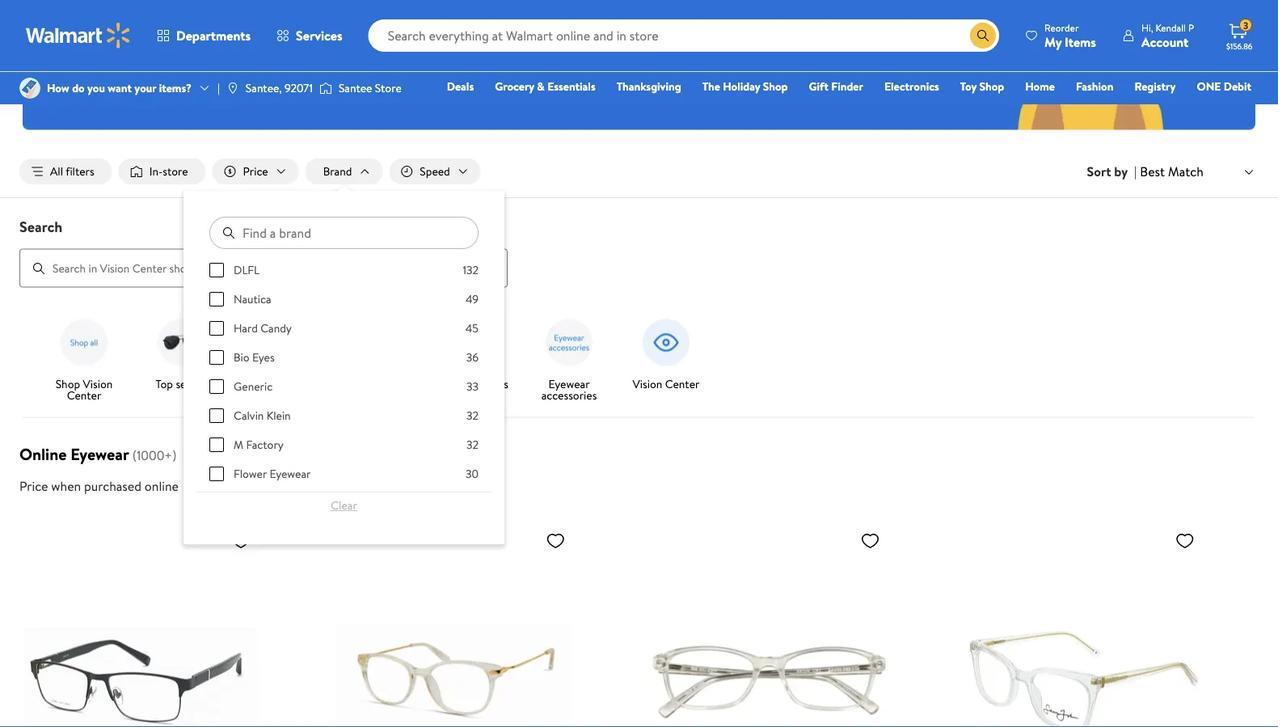 Task type: locate. For each thing, give the bounding box(es) containing it.
sort and filter section element
[[0, 146, 1279, 197]]

klein
[[267, 408, 291, 424]]

one debit link
[[1190, 78, 1259, 95]]

None checkbox
[[210, 292, 224, 307], [210, 350, 224, 365], [210, 379, 224, 394], [210, 409, 224, 423], [210, 467, 224, 481], [210, 292, 224, 307], [210, 350, 224, 365], [210, 379, 224, 394], [210, 409, 224, 423], [210, 467, 224, 481]]

match
[[1169, 162, 1204, 180]]

2 horizontal spatial eyewear
[[549, 376, 590, 392]]

thanksgiving
[[617, 78, 682, 94]]

0 vertical spatial &
[[660, 48, 670, 69]]

in-store
[[149, 163, 188, 179]]

top sellers link
[[139, 314, 223, 393]]

1 vertical spatial &
[[537, 78, 545, 94]]

1 vertical spatial |
[[1135, 163, 1138, 180]]

bio eyes women's be226 hibiscus crystal eyeglass frames image
[[652, 524, 887, 727]]

32 down '33'
[[467, 408, 479, 424]]

contact lenses image
[[443, 314, 501, 372]]

& left more. in the right top of the page
[[660, 48, 670, 69]]

electronics link
[[878, 78, 947, 95]]

hard candy
[[234, 320, 292, 336]]

santee, 92071
[[246, 80, 313, 96]]

lenses
[[479, 376, 509, 392]]

toy
[[961, 78, 977, 94]]

1 horizontal spatial &
[[660, 48, 670, 69]]

32
[[467, 408, 479, 424], [467, 437, 479, 453]]

price inside dropdown button
[[243, 163, 268, 179]]

| right by on the right
[[1135, 163, 1138, 180]]

center inside walmart vision center shop eyewear & more.
[[689, 12, 767, 48]]

Search search field
[[0, 216, 1279, 288]]

33
[[467, 379, 479, 394]]

30
[[466, 466, 479, 482]]

32 for calvin klein
[[467, 408, 479, 424]]

price button
[[212, 159, 299, 184]]

|
[[218, 80, 220, 96], [1135, 163, 1138, 180]]

$156.86
[[1227, 40, 1253, 51]]

toy shop link
[[954, 78, 1012, 95]]

walmart image
[[26, 23, 131, 49]]

departments button
[[144, 16, 264, 55]]

vision center
[[633, 376, 700, 392]]

legal information image
[[185, 479, 198, 492]]

walmart+
[[1204, 101, 1252, 117]]

hi, kendall p account
[[1142, 21, 1195, 51]]

calvin klein
[[234, 408, 291, 424]]

speed button
[[389, 159, 481, 184]]

nautica
[[234, 291, 271, 307]]

2 32 from the top
[[467, 437, 479, 453]]

walmart vision center shop eyewear & more.
[[512, 12, 767, 69]]

toy shop
[[961, 78, 1005, 94]]

eyeglass
[[239, 376, 281, 392]]

frames
[[283, 376, 317, 392]]

designer looks for less women's wop69 crystal/gold frames image
[[337, 524, 572, 727]]

factory
[[246, 437, 284, 453]]

flower eyewear
[[234, 466, 311, 482]]

vision inside shop vision center
[[83, 376, 113, 392]]

search image
[[32, 262, 45, 275]]

shop down shop vision center 'image'
[[56, 376, 80, 392]]

3
[[1244, 18, 1249, 32]]

eyewear accessories
[[542, 376, 597, 403]]

Search search field
[[369, 19, 1000, 52]]

bio eyes
[[234, 350, 275, 365]]

0 vertical spatial |
[[218, 80, 220, 96]]

best match button
[[1138, 161, 1259, 182]]

36
[[466, 350, 479, 365]]

 image
[[19, 78, 40, 99], [319, 80, 332, 96]]

eyewear
[[549, 376, 590, 392], [71, 443, 129, 465], [270, 466, 311, 482]]

sean john teacup image
[[967, 524, 1202, 727]]

departments
[[176, 27, 251, 44]]

santee
[[339, 80, 372, 96]]

0 horizontal spatial price
[[19, 477, 48, 495]]

santee,
[[246, 80, 282, 96]]

group
[[210, 262, 479, 727]]

1 horizontal spatial price
[[243, 163, 268, 179]]

calvin
[[234, 408, 264, 424]]

search icon image
[[977, 29, 990, 42]]

1 32 from the top
[[467, 408, 479, 424]]

1 vertical spatial price
[[19, 477, 48, 495]]

when
[[51, 477, 81, 495]]

fashion link
[[1069, 78, 1121, 95]]

Find a brand search field
[[210, 217, 479, 249]]

shop right holiday
[[763, 78, 788, 94]]

eyewear accessories image
[[540, 314, 599, 372]]

vision for shop
[[83, 376, 113, 392]]

Walmart Site-Wide search field
[[369, 19, 1000, 52]]

center down shop vision center 'image'
[[67, 387, 101, 403]]

eyewear down factory
[[270, 466, 311, 482]]

1 horizontal spatial |
[[1135, 163, 1138, 180]]

deals link
[[440, 78, 481, 95]]

 image for santee store
[[319, 80, 332, 96]]

search
[[19, 216, 62, 237]]

& right grocery
[[537, 78, 545, 94]]

&
[[660, 48, 670, 69], [537, 78, 545, 94]]

0 vertical spatial eyewear
[[549, 376, 590, 392]]

0 horizontal spatial &
[[537, 78, 545, 94]]

eyewear inside group
[[270, 466, 311, 482]]

0 vertical spatial 32
[[467, 408, 479, 424]]

 image left the how
[[19, 78, 40, 99]]

deals
[[447, 78, 474, 94]]

center up holiday
[[689, 12, 767, 48]]

how do you want your items?
[[47, 80, 192, 96]]

registry link
[[1128, 78, 1184, 95]]

price right store at the top left of page
[[243, 163, 268, 179]]

add to favorites list, bio eyes women's be226 hibiscus crystal eyeglass frames image
[[861, 530, 880, 551]]

my
[[1045, 33, 1062, 51]]

0 horizontal spatial eyewear
[[71, 443, 129, 465]]

1 horizontal spatial  image
[[319, 80, 332, 96]]

| right items?
[[218, 80, 220, 96]]

center
[[689, 12, 767, 48], [665, 376, 700, 392], [67, 387, 101, 403]]

kendall
[[1156, 21, 1187, 34]]

price
[[243, 163, 268, 179], [19, 477, 48, 495]]

vision inside walmart vision center shop eyewear & more.
[[613, 12, 682, 48]]

best
[[1141, 162, 1166, 180]]

 image
[[226, 82, 239, 95]]

None checkbox
[[210, 263, 224, 278], [210, 321, 224, 336], [210, 438, 224, 452], [210, 263, 224, 278], [210, 321, 224, 336], [210, 438, 224, 452]]

in-
[[149, 163, 163, 179]]

eyeglass frames link
[[236, 314, 320, 393]]

shop inside walmart vision center shop eyewear & more.
[[569, 48, 601, 69]]

1 vertical spatial eyewear
[[71, 443, 129, 465]]

eyewear up 'price when purchased online'
[[71, 443, 129, 465]]

one debit walmart+
[[1197, 78, 1252, 117]]

0 horizontal spatial |
[[218, 80, 220, 96]]

0 vertical spatial price
[[243, 163, 268, 179]]

add to favorites list, sean john teacup image
[[1176, 530, 1195, 551]]

price for price
[[243, 163, 268, 179]]

gift finder
[[809, 78, 864, 94]]

1 vertical spatial 32
[[467, 437, 479, 453]]

0 horizontal spatial  image
[[19, 78, 40, 99]]

how
[[47, 80, 69, 96]]

price left 'when'
[[19, 477, 48, 495]]

add to favorites list, designer looks for less women's wop69 crystal/gold frames image
[[546, 530, 566, 551]]

2 vertical spatial eyewear
[[270, 466, 311, 482]]

Search in Vision Center shop all search field
[[19, 249, 508, 288]]

eyewear down eyewear accessories image
[[549, 376, 590, 392]]

 image right 92071
[[319, 80, 332, 96]]

1 horizontal spatial eyewear
[[270, 466, 311, 482]]

32 up 30
[[467, 437, 479, 453]]

all filters button
[[19, 159, 112, 184]]

shop up essentials
[[569, 48, 601, 69]]

m
[[234, 437, 244, 453]]

center inside shop vision center
[[67, 387, 101, 403]]

in-store button
[[119, 159, 206, 184]]

price for price when purchased online
[[19, 477, 48, 495]]

32 for m factory
[[467, 437, 479, 453]]



Task type: vqa. For each thing, say whether or not it's contained in the screenshot.


Task type: describe. For each thing, give the bounding box(es) containing it.
eyewear for flower
[[270, 466, 311, 482]]

finder
[[832, 78, 864, 94]]

top
[[156, 376, 173, 392]]

| inside sort and filter section element
[[1135, 163, 1138, 180]]

all filters
[[50, 163, 94, 179]]

electronics
[[885, 78, 940, 94]]

the holiday shop link
[[695, 78, 796, 95]]

gift finder link
[[802, 78, 871, 95]]

grocery & essentials link
[[488, 78, 603, 95]]

shop vision center image
[[55, 314, 113, 372]]

center down vision center image
[[665, 376, 700, 392]]

top sellers
[[156, 376, 207, 392]]

(1000+)
[[132, 446, 177, 464]]

candy
[[261, 320, 292, 336]]

sellers
[[176, 376, 207, 392]]

fashion
[[1077, 78, 1114, 94]]

m factory
[[234, 437, 284, 453]]

online eyewear (1000+)
[[19, 443, 177, 465]]

gift
[[809, 78, 829, 94]]

holiday
[[723, 78, 761, 94]]

dlfl rectangle image
[[23, 524, 257, 727]]

center for shop
[[67, 387, 101, 403]]

grocery
[[495, 78, 535, 94]]

registry
[[1135, 78, 1176, 94]]

eyewear
[[604, 48, 657, 69]]

santee store
[[339, 80, 402, 96]]

accessories
[[542, 387, 597, 403]]

vision for walmart
[[613, 12, 682, 48]]

one
[[1197, 78, 1222, 94]]

brand
[[323, 163, 352, 179]]

add to favorites list, dlfl rectangle image
[[231, 530, 251, 551]]

shop vision center
[[56, 376, 113, 403]]

center for walmart
[[689, 12, 767, 48]]

contact lenses link
[[430, 314, 514, 393]]

shop inside shop vision center
[[56, 376, 80, 392]]

 image for how do you want your items?
[[19, 78, 40, 99]]

& inside 'link'
[[537, 78, 545, 94]]

eyewear for online
[[71, 443, 129, 465]]

eyeglass frames
[[239, 376, 317, 392]]

grocery & essentials
[[495, 78, 596, 94]]

debit
[[1224, 78, 1252, 94]]

& inside walmart vision center shop eyewear & more.
[[660, 48, 670, 69]]

49
[[466, 291, 479, 307]]

bio
[[234, 350, 250, 365]]

generic
[[234, 379, 273, 394]]

group containing dlfl
[[210, 262, 479, 727]]

filters
[[66, 163, 94, 179]]

items
[[1065, 33, 1097, 51]]

45
[[466, 320, 479, 336]]

vision center link
[[624, 314, 709, 393]]

you
[[87, 80, 105, 96]]

all
[[50, 163, 63, 179]]

services button
[[264, 16, 356, 55]]

p
[[1189, 21, 1195, 34]]

purchased
[[84, 477, 142, 495]]

vision inside vision center link
[[633, 376, 663, 392]]

vision center image
[[637, 314, 696, 372]]

essentials
[[548, 78, 596, 94]]

contact
[[436, 376, 476, 392]]

top sellers image
[[152, 314, 210, 372]]

shop right toy
[[980, 78, 1005, 94]]

eyeglass frames image
[[249, 314, 307, 372]]

contact lenses
[[436, 376, 509, 392]]

dlfl
[[234, 262, 260, 278]]

store
[[163, 163, 188, 179]]

home link
[[1019, 78, 1063, 95]]

online
[[145, 477, 179, 495]]

eyes
[[252, 350, 275, 365]]

best match
[[1141, 162, 1204, 180]]

brand button
[[305, 159, 383, 184]]

services
[[296, 27, 343, 44]]

eyewear accessories link
[[527, 314, 611, 404]]

the holiday shop
[[703, 78, 788, 94]]

132
[[463, 262, 479, 278]]

reorder my items
[[1045, 21, 1097, 51]]

walmart+ link
[[1197, 100, 1259, 118]]

items?
[[159, 80, 192, 96]]

walmart vision center. shop eyewear and more. image
[[23, 0, 1256, 130]]

sort by |
[[1088, 163, 1138, 180]]

hard
[[234, 320, 258, 336]]

eyewear inside the eyewear accessories
[[549, 376, 590, 392]]

92071
[[285, 80, 313, 96]]

online
[[19, 443, 67, 465]]

clear
[[331, 497, 357, 513]]

clear button
[[210, 493, 479, 519]]

store
[[375, 80, 402, 96]]

by
[[1115, 163, 1128, 180]]

sort
[[1088, 163, 1112, 180]]

reorder
[[1045, 21, 1079, 34]]

shop vision center link
[[42, 314, 126, 404]]

price when purchased online
[[19, 477, 179, 495]]

flower
[[234, 466, 267, 482]]

home
[[1026, 78, 1056, 94]]

your
[[135, 80, 156, 96]]



